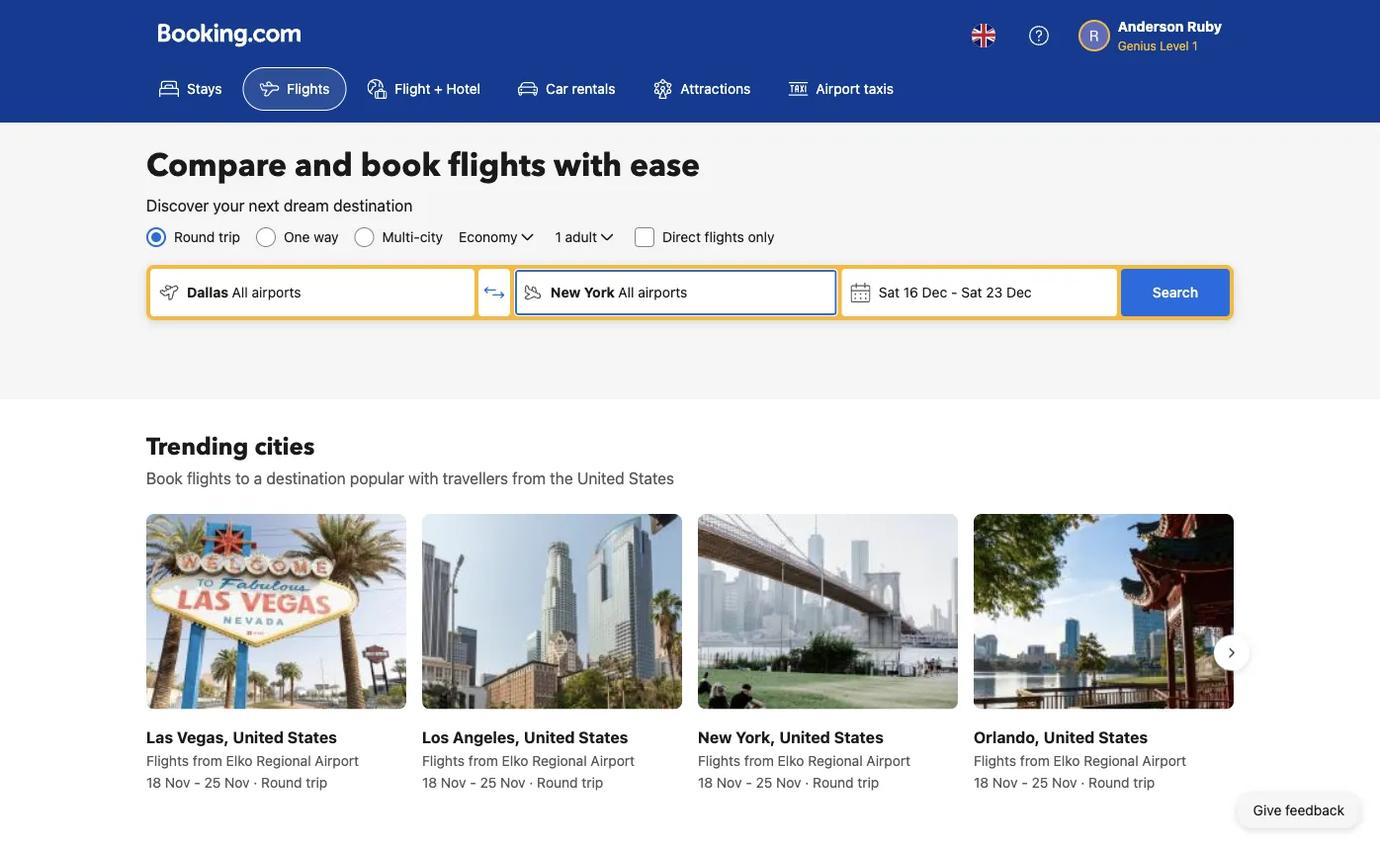 Task type: locate. For each thing, give the bounding box(es) containing it.
flights link
[[243, 67, 347, 111]]

the
[[550, 469, 573, 488]]

4 25 from the left
[[1032, 774, 1049, 790]]

1 · from the left
[[254, 774, 258, 790]]

with inside the compare and book flights with ease discover your next dream destination
[[554, 144, 622, 187]]

booking.com logo image
[[158, 23, 301, 47], [158, 23, 301, 47]]

regional inside las vegas, united states flights from elko regional airport 18 nov - 25 nov · round trip
[[256, 752, 311, 769]]

flights up and on the left
[[287, 81, 330, 97]]

give feedback
[[1254, 803, 1345, 819]]

compare and book flights with ease discover your next dream destination
[[146, 144, 700, 215]]

car rentals
[[546, 81, 616, 97]]

new left york,
[[698, 728, 732, 746]]

- down york,
[[746, 774, 752, 790]]

only
[[748, 229, 775, 245]]

states inside orlando, united states flights from elko regional airport 18 nov - 25 nov · round trip
[[1099, 728, 1148, 746]]

anderson ruby genius level 1
[[1118, 18, 1222, 52]]

los
[[422, 728, 449, 746]]

new left york
[[551, 284, 581, 301]]

25 for angeles,
[[480, 774, 497, 790]]

0 horizontal spatial 1
[[555, 229, 562, 245]]

- down orlando,
[[1022, 774, 1028, 790]]

direct flights only
[[663, 229, 775, 245]]

2 · from the left
[[529, 774, 533, 790]]

·
[[254, 774, 258, 790], [529, 774, 533, 790], [805, 774, 809, 790], [1081, 774, 1085, 790]]

1 vertical spatial new
[[698, 728, 732, 746]]

with
[[554, 144, 622, 187], [409, 469, 439, 488]]

attractions link
[[636, 67, 768, 111]]

4 · from the left
[[1081, 774, 1085, 790]]

0 horizontal spatial airports
[[252, 284, 301, 301]]

los angeles, united states image
[[422, 514, 682, 709]]

3 elko from the left
[[778, 752, 804, 769]]

from inside orlando, united states flights from elko regional airport 18 nov - 25 nov · round trip
[[1020, 752, 1050, 769]]

0 vertical spatial with
[[554, 144, 622, 187]]

25 inside los angeles, united states flights from elko regional airport 18 nov - 25 nov · round trip
[[480, 774, 497, 790]]

airport for new york, united states
[[867, 752, 911, 769]]

from inside trending cities book flights to a destination popular with travellers from the united states
[[513, 469, 546, 488]]

region
[[131, 506, 1250, 800]]

states inside las vegas, united states flights from elko regional airport 18 nov - 25 nov · round trip
[[288, 728, 337, 746]]

trip for las
[[306, 774, 328, 790]]

· for angeles,
[[529, 774, 533, 790]]

1 regional from the left
[[256, 752, 311, 769]]

states inside new york, united states flights from elko regional airport 18 nov - 25 nov · round trip
[[834, 728, 884, 746]]

0 vertical spatial 1
[[1193, 39, 1198, 52]]

regional for york,
[[808, 752, 863, 769]]

flights down las
[[146, 752, 189, 769]]

airport inside los angeles, united states flights from elko regional airport 18 nov - 25 nov · round trip
[[591, 752, 635, 769]]

-
[[951, 284, 958, 301], [194, 774, 200, 790], [470, 774, 476, 790], [746, 774, 752, 790], [1022, 774, 1028, 790]]

states
[[629, 469, 675, 488], [288, 728, 337, 746], [579, 728, 628, 746], [834, 728, 884, 746], [1099, 728, 1148, 746]]

- for las vegas, united states
[[194, 774, 200, 790]]

york,
[[736, 728, 776, 746]]

elko inside los angeles, united states flights from elko regional airport 18 nov - 25 nov · round trip
[[502, 752, 529, 769]]

4 elko from the left
[[1054, 752, 1080, 769]]

- inside las vegas, united states flights from elko regional airport 18 nov - 25 nov · round trip
[[194, 774, 200, 790]]

flights up economy
[[448, 144, 546, 187]]

· inside orlando, united states flights from elko regional airport 18 nov - 25 nov · round trip
[[1081, 774, 1085, 790]]

trip inside las vegas, united states flights from elko regional airport 18 nov - 25 nov · round trip
[[306, 774, 328, 790]]

0 horizontal spatial all
[[232, 284, 248, 301]]

4 regional from the left
[[1084, 752, 1139, 769]]

flights left only
[[705, 229, 744, 245]]

one
[[284, 229, 310, 245]]

elko inside orlando, united states flights from elko regional airport 18 nov - 25 nov · round trip
[[1054, 752, 1080, 769]]

sat left 23
[[962, 284, 983, 301]]

2 elko from the left
[[502, 752, 529, 769]]

3 18 from the left
[[698, 774, 713, 790]]

direct
[[663, 229, 701, 245]]

- inside dropdown button
[[951, 284, 958, 301]]

sat left the "16"
[[879, 284, 900, 301]]

flights inside the compare and book flights with ease discover your next dream destination
[[448, 144, 546, 187]]

1 left the adult
[[555, 229, 562, 245]]

trending cities book flights to a destination popular with travellers from the united states
[[146, 431, 675, 488]]

25 down orlando,
[[1032, 774, 1049, 790]]

destination
[[333, 196, 413, 215], [266, 469, 346, 488]]

sat 16 dec - sat 23 dec
[[879, 284, 1032, 301]]

0 vertical spatial new
[[551, 284, 581, 301]]

united for new york, united states
[[780, 728, 831, 746]]

- down angeles,
[[470, 774, 476, 790]]

1 horizontal spatial all
[[618, 284, 634, 301]]

- inside new york, united states flights from elko regional airport 18 nov - 25 nov · round trip
[[746, 774, 752, 790]]

1 vertical spatial destination
[[266, 469, 346, 488]]

from inside los angeles, united states flights from elko regional airport 18 nov - 25 nov · round trip
[[469, 752, 498, 769]]

trip inside new york, united states flights from elko regional airport 18 nov - 25 nov · round trip
[[858, 774, 879, 790]]

flights
[[448, 144, 546, 187], [705, 229, 744, 245], [187, 469, 231, 488]]

flights down orlando,
[[974, 752, 1017, 769]]

way
[[314, 229, 339, 245]]

united right vegas,
[[233, 728, 284, 746]]

· inside las vegas, united states flights from elko regional airport 18 nov - 25 nov · round trip
[[254, 774, 258, 790]]

0 horizontal spatial flights
[[187, 469, 231, 488]]

0 horizontal spatial dec
[[922, 284, 948, 301]]

round
[[174, 229, 215, 245], [261, 774, 302, 790], [537, 774, 578, 790], [813, 774, 854, 790], [1089, 774, 1130, 790]]

· inside new york, united states flights from elko regional airport 18 nov - 25 nov · round trip
[[805, 774, 809, 790]]

1 right level
[[1193, 39, 1198, 52]]

give feedback button
[[1238, 793, 1361, 829]]

trip inside orlando, united states flights from elko regional airport 18 nov - 25 nov · round trip
[[1134, 774, 1155, 790]]

united right the
[[577, 469, 625, 488]]

1 horizontal spatial airports
[[638, 284, 688, 301]]

united right angeles,
[[524, 728, 575, 746]]

flights left to
[[187, 469, 231, 488]]

1 horizontal spatial sat
[[962, 284, 983, 301]]

stays link
[[142, 67, 239, 111]]

flights for los angeles, united states
[[422, 752, 465, 769]]

search
[[1153, 284, 1199, 301]]

dec
[[922, 284, 948, 301], [1007, 284, 1032, 301]]

destination up multi-
[[333, 196, 413, 215]]

1 horizontal spatial with
[[554, 144, 622, 187]]

flights inside las vegas, united states flights from elko regional airport 18 nov - 25 nov · round trip
[[146, 752, 189, 769]]

regional inside los angeles, united states flights from elko regional airport 18 nov - 25 nov · round trip
[[532, 752, 587, 769]]

flight + hotel
[[395, 81, 481, 97]]

from down york,
[[744, 752, 774, 769]]

2 regional from the left
[[532, 752, 587, 769]]

multi-
[[382, 229, 420, 245]]

1 25 from the left
[[204, 774, 221, 790]]

round for las
[[261, 774, 302, 790]]

25 down vegas,
[[204, 774, 221, 790]]

airports
[[252, 284, 301, 301], [638, 284, 688, 301]]

airport inside las vegas, united states flights from elko regional airport 18 nov - 25 nov · round trip
[[315, 752, 359, 769]]

18 inside new york, united states flights from elko regional airport 18 nov - 25 nov · round trip
[[698, 774, 713, 790]]

2 all from the left
[[618, 284, 634, 301]]

united right orlando,
[[1044, 728, 1095, 746]]

anderson
[[1118, 18, 1184, 35]]

car
[[546, 81, 568, 97]]

flights
[[287, 81, 330, 97], [146, 752, 189, 769], [422, 752, 465, 769], [698, 752, 741, 769], [974, 752, 1017, 769]]

2 25 from the left
[[480, 774, 497, 790]]

1 18 from the left
[[146, 774, 161, 790]]

trip for los
[[582, 774, 603, 790]]

new for york
[[551, 284, 581, 301]]

1 inside the anderson ruby genius level 1
[[1193, 39, 1198, 52]]

3 25 from the left
[[756, 774, 773, 790]]

from down angeles,
[[469, 752, 498, 769]]

united inside new york, united states flights from elko regional airport 18 nov - 25 nov · round trip
[[780, 728, 831, 746]]

car rentals link
[[501, 67, 632, 111]]

flights down the los
[[422, 752, 465, 769]]

25
[[204, 774, 221, 790], [480, 774, 497, 790], [756, 774, 773, 790], [1032, 774, 1049, 790]]

1 horizontal spatial 1
[[1193, 39, 1198, 52]]

all right york
[[618, 284, 634, 301]]

2 horizontal spatial flights
[[705, 229, 744, 245]]

nov
[[165, 774, 190, 790], [225, 774, 250, 790], [441, 774, 466, 790], [500, 774, 526, 790], [717, 774, 742, 790], [776, 774, 802, 790], [993, 774, 1018, 790], [1052, 774, 1078, 790]]

18 inside los angeles, united states flights from elko regional airport 18 nov - 25 nov · round trip
[[422, 774, 437, 790]]

united inside orlando, united states flights from elko regional airport 18 nov - 25 nov · round trip
[[1044, 728, 1095, 746]]

from inside las vegas, united states flights from elko regional airport 18 nov - 25 nov · round trip
[[193, 752, 222, 769]]

elko inside new york, united states flights from elko regional airport 18 nov - 25 nov · round trip
[[778, 752, 804, 769]]

united for las vegas, united states
[[233, 728, 284, 746]]

round inside las vegas, united states flights from elko regional airport 18 nov - 25 nov · round trip
[[261, 774, 302, 790]]

book
[[146, 469, 183, 488]]

2 vertical spatial flights
[[187, 469, 231, 488]]

- left 23
[[951, 284, 958, 301]]

airport taxis link
[[772, 67, 911, 111]]

3 · from the left
[[805, 774, 809, 790]]

las
[[146, 728, 173, 746]]

1 all from the left
[[232, 284, 248, 301]]

1 nov from the left
[[165, 774, 190, 790]]

new york, united states flights from elko regional airport 18 nov - 25 nov · round trip
[[698, 728, 911, 790]]

- inside los angeles, united states flights from elko regional airport 18 nov - 25 nov · round trip
[[470, 774, 476, 790]]

dec right 23
[[1007, 284, 1032, 301]]

1 vertical spatial 1
[[555, 229, 562, 245]]

rentals
[[572, 81, 616, 97]]

round inside orlando, united states flights from elko regional airport 18 nov - 25 nov · round trip
[[1089, 774, 1130, 790]]

1
[[1193, 39, 1198, 52], [555, 229, 562, 245]]

from down vegas,
[[193, 752, 222, 769]]

sat
[[879, 284, 900, 301], [962, 284, 983, 301]]

· inside los angeles, united states flights from elko regional airport 18 nov - 25 nov · round trip
[[529, 774, 533, 790]]

stays
[[187, 81, 222, 97]]

orlando, united states flights from elko regional airport 18 nov - 25 nov · round trip
[[974, 728, 1187, 790]]

flights down york,
[[698, 752, 741, 769]]

flights inside new york, united states flights from elko regional airport 18 nov - 25 nov · round trip
[[698, 752, 741, 769]]

18 inside las vegas, united states flights from elko regional airport 18 nov - 25 nov · round trip
[[146, 774, 161, 790]]

from inside new york, united states flights from elko regional airport 18 nov - 25 nov · round trip
[[744, 752, 774, 769]]

25 down angeles,
[[480, 774, 497, 790]]

with up "1 adult" popup button
[[554, 144, 622, 187]]

region containing las vegas, united states
[[131, 506, 1250, 800]]

with right popular
[[409, 469, 439, 488]]

elko inside las vegas, united states flights from elko regional airport 18 nov - 25 nov · round trip
[[226, 752, 253, 769]]

3 nov from the left
[[441, 774, 466, 790]]

united right york,
[[780, 728, 831, 746]]

1 horizontal spatial dec
[[1007, 284, 1032, 301]]

with inside trending cities book flights to a destination popular with travellers from the united states
[[409, 469, 439, 488]]

1 vertical spatial with
[[409, 469, 439, 488]]

2 dec from the left
[[1007, 284, 1032, 301]]

25 inside las vegas, united states flights from elko regional airport 18 nov - 25 nov · round trip
[[204, 774, 221, 790]]

airports down one
[[252, 284, 301, 301]]

new inside new york, united states flights from elko regional airport 18 nov - 25 nov · round trip
[[698, 728, 732, 746]]

elko
[[226, 752, 253, 769], [502, 752, 529, 769], [778, 752, 804, 769], [1054, 752, 1080, 769]]

1 dec from the left
[[922, 284, 948, 301]]

4 18 from the left
[[974, 774, 989, 790]]

flights for las vegas, united states
[[146, 752, 189, 769]]

united inside los angeles, united states flights from elko regional airport 18 nov - 25 nov · round trip
[[524, 728, 575, 746]]

one way
[[284, 229, 339, 245]]

states inside los angeles, united states flights from elko regional airport 18 nov - 25 nov · round trip
[[579, 728, 628, 746]]

1 elko from the left
[[226, 752, 253, 769]]

new
[[551, 284, 581, 301], [698, 728, 732, 746]]

ease
[[630, 144, 700, 187]]

airport inside new york, united states flights from elko regional airport 18 nov - 25 nov · round trip
[[867, 752, 911, 769]]

compare
[[146, 144, 287, 187]]

flights inside trending cities book flights to a destination popular with travellers from the united states
[[187, 469, 231, 488]]

- for new york, united states
[[746, 774, 752, 790]]

all
[[232, 284, 248, 301], [618, 284, 634, 301]]

dream
[[284, 196, 329, 215]]

feedback
[[1286, 803, 1345, 819]]

ruby
[[1188, 18, 1222, 35]]

0 horizontal spatial with
[[409, 469, 439, 488]]

airports down direct
[[638, 284, 688, 301]]

york
[[584, 284, 615, 301]]

- down vegas,
[[194, 774, 200, 790]]

0 horizontal spatial sat
[[879, 284, 900, 301]]

from
[[513, 469, 546, 488], [193, 752, 222, 769], [469, 752, 498, 769], [744, 752, 774, 769], [1020, 752, 1050, 769]]

regional inside new york, united states flights from elko regional airport 18 nov - 25 nov · round trip
[[808, 752, 863, 769]]

dallas all airports
[[187, 284, 301, 301]]

25 inside new york, united states flights from elko regional airport 18 nov - 25 nov · round trip
[[756, 774, 773, 790]]

regional inside orlando, united states flights from elko regional airport 18 nov - 25 nov · round trip
[[1084, 752, 1139, 769]]

+
[[434, 81, 443, 97]]

- for los angeles, united states
[[470, 774, 476, 790]]

25 inside orlando, united states flights from elko regional airport 18 nov - 25 nov · round trip
[[1032, 774, 1049, 790]]

1 horizontal spatial new
[[698, 728, 732, 746]]

25 for vegas,
[[204, 774, 221, 790]]

2 18 from the left
[[422, 774, 437, 790]]

united inside las vegas, united states flights from elko regional airport 18 nov - 25 nov · round trip
[[233, 728, 284, 746]]

round inside new york, united states flights from elko regional airport 18 nov - 25 nov · round trip
[[813, 774, 854, 790]]

0 vertical spatial destination
[[333, 196, 413, 215]]

1 horizontal spatial flights
[[448, 144, 546, 187]]

adult
[[565, 229, 597, 245]]

flights inside los angeles, united states flights from elko regional airport 18 nov - 25 nov · round trip
[[422, 752, 465, 769]]

trip
[[219, 229, 240, 245], [306, 774, 328, 790], [582, 774, 603, 790], [858, 774, 879, 790], [1134, 774, 1155, 790]]

0 vertical spatial flights
[[448, 144, 546, 187]]

regional
[[256, 752, 311, 769], [532, 752, 587, 769], [808, 752, 863, 769], [1084, 752, 1139, 769]]

trip inside los angeles, united states flights from elko regional airport 18 nov - 25 nov · round trip
[[582, 774, 603, 790]]

book
[[361, 144, 441, 187]]

7 nov from the left
[[993, 774, 1018, 790]]

elko for york,
[[778, 752, 804, 769]]

0 horizontal spatial new
[[551, 284, 581, 301]]

airport for las vegas, united states
[[315, 752, 359, 769]]

city
[[420, 229, 443, 245]]

destination down cities
[[266, 469, 346, 488]]

airport
[[816, 81, 860, 97], [315, 752, 359, 769], [591, 752, 635, 769], [867, 752, 911, 769], [1143, 752, 1187, 769]]

from down orlando,
[[1020, 752, 1050, 769]]

from left the
[[513, 469, 546, 488]]

round inside los angeles, united states flights from elko regional airport 18 nov - 25 nov · round trip
[[537, 774, 578, 790]]

all right dallas
[[232, 284, 248, 301]]

18 for las vegas, united states
[[146, 774, 161, 790]]

25 down york,
[[756, 774, 773, 790]]

dec right the "16"
[[922, 284, 948, 301]]

3 regional from the left
[[808, 752, 863, 769]]

united
[[577, 469, 625, 488], [233, 728, 284, 746], [524, 728, 575, 746], [780, 728, 831, 746], [1044, 728, 1095, 746]]



Task type: vqa. For each thing, say whether or not it's contained in the screenshot.
Airport related to Las Vegas, United States
yes



Task type: describe. For each thing, give the bounding box(es) containing it.
1 adult button
[[553, 225, 619, 249]]

vegas,
[[177, 728, 229, 746]]

dallas
[[187, 284, 229, 301]]

search button
[[1121, 269, 1230, 316]]

new york all airports
[[551, 284, 688, 301]]

2 nov from the left
[[225, 774, 250, 790]]

flight + hotel link
[[351, 67, 498, 111]]

round for los
[[537, 774, 578, 790]]

1 adult
[[555, 229, 597, 245]]

give
[[1254, 803, 1282, 819]]

8 nov from the left
[[1052, 774, 1078, 790]]

to
[[235, 469, 250, 488]]

travellers
[[443, 469, 508, 488]]

and
[[295, 144, 353, 187]]

elko for vegas,
[[226, 752, 253, 769]]

regional for angeles,
[[532, 752, 587, 769]]

1 vertical spatial flights
[[705, 229, 744, 245]]

economy
[[459, 229, 518, 245]]

states for los angeles, united states
[[579, 728, 628, 746]]

airport taxis
[[816, 81, 894, 97]]

cities
[[255, 431, 315, 463]]

from for las vegas, united states
[[193, 752, 222, 769]]

new york, united states image
[[698, 514, 958, 709]]

flights for and
[[448, 144, 546, 187]]

orlando, united states image
[[974, 514, 1234, 709]]

states inside trending cities book flights to a destination popular with travellers from the united states
[[629, 469, 675, 488]]

a
[[254, 469, 262, 488]]

· for york,
[[805, 774, 809, 790]]

- inside orlando, united states flights from elko regional airport 18 nov - 25 nov · round trip
[[1022, 774, 1028, 790]]

round trip
[[174, 229, 240, 245]]

popular
[[350, 469, 405, 488]]

2 sat from the left
[[962, 284, 983, 301]]

flights inside orlando, united states flights from elko regional airport 18 nov - 25 nov · round trip
[[974, 752, 1017, 769]]

18 for los angeles, united states
[[422, 774, 437, 790]]

airport for los angeles, united states
[[591, 752, 635, 769]]

· for vegas,
[[254, 774, 258, 790]]

angeles,
[[453, 728, 520, 746]]

from for new york, united states
[[744, 752, 774, 769]]

orlando,
[[974, 728, 1040, 746]]

taxis
[[864, 81, 894, 97]]

6 nov from the left
[[776, 774, 802, 790]]

4 nov from the left
[[500, 774, 526, 790]]

united for los angeles, united states
[[524, 728, 575, 746]]

round for new
[[813, 774, 854, 790]]

destination inside the compare and book flights with ease discover your next dream destination
[[333, 196, 413, 215]]

airport inside orlando, united states flights from elko regional airport 18 nov - 25 nov · round trip
[[1143, 752, 1187, 769]]

las vegas, united states flights from elko regional airport 18 nov - 25 nov · round trip
[[146, 728, 359, 790]]

from for los angeles, united states
[[469, 752, 498, 769]]

level
[[1160, 39, 1189, 52]]

18 inside orlando, united states flights from elko regional airport 18 nov - 25 nov · round trip
[[974, 774, 989, 790]]

1 inside popup button
[[555, 229, 562, 245]]

25 for york,
[[756, 774, 773, 790]]

trip for new
[[858, 774, 879, 790]]

your
[[213, 196, 245, 215]]

destination inside trending cities book flights to a destination popular with travellers from the united states
[[266, 469, 346, 488]]

trending
[[146, 431, 249, 463]]

states for new york, united states
[[834, 728, 884, 746]]

flights for new york, united states
[[698, 752, 741, 769]]

las vegas, united states image
[[146, 514, 406, 709]]

18 for new york, united states
[[698, 774, 713, 790]]

next
[[249, 196, 280, 215]]

flights for cities
[[187, 469, 231, 488]]

discover
[[146, 196, 209, 215]]

1 sat from the left
[[879, 284, 900, 301]]

regional for vegas,
[[256, 752, 311, 769]]

sat 16 dec - sat 23 dec button
[[842, 269, 1118, 316]]

hotel
[[447, 81, 481, 97]]

multi-city
[[382, 229, 443, 245]]

5 nov from the left
[[717, 774, 742, 790]]

united inside trending cities book flights to a destination popular with travellers from the united states
[[577, 469, 625, 488]]

flight
[[395, 81, 431, 97]]

elko for angeles,
[[502, 752, 529, 769]]

23
[[986, 284, 1003, 301]]

states for las vegas, united states
[[288, 728, 337, 746]]

2 airports from the left
[[638, 284, 688, 301]]

los angeles, united states flights from elko regional airport 18 nov - 25 nov · round trip
[[422, 728, 635, 790]]

attractions
[[681, 81, 751, 97]]

genius
[[1118, 39, 1157, 52]]

16
[[904, 284, 919, 301]]

new for york,
[[698, 728, 732, 746]]

1 airports from the left
[[252, 284, 301, 301]]



